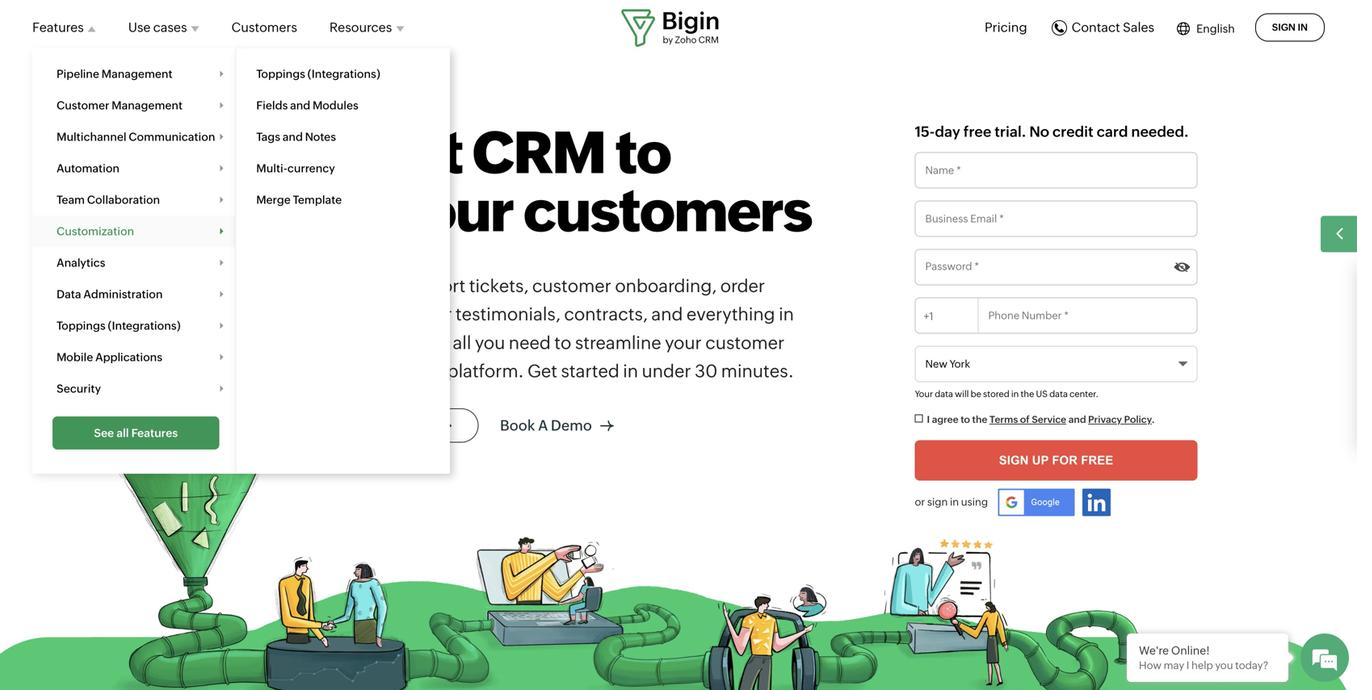 Task type: vqa. For each thing, say whether or not it's contained in the screenshot.
Toppings (Integrations) link
yes



Task type: locate. For each thing, give the bounding box(es) containing it.
how
[[1139, 660, 1162, 672]]

0 vertical spatial your
[[389, 177, 513, 244]]

in right sign
[[950, 496, 959, 509]]

2 vertical spatial management
[[281, 130, 352, 143]]

task management link
[[236, 121, 450, 153]]

your up the support
[[389, 177, 513, 244]]

get
[[528, 361, 558, 382]]

0 horizontal spatial customer
[[373, 304, 452, 325]]

toppings (integrations) link up 'applications'
[[32, 310, 239, 342]]

customer down the support
[[373, 304, 452, 325]]

management for customer management
[[112, 99, 183, 112]]

team collaboration link
[[32, 184, 239, 216]]

i right may
[[1187, 660, 1190, 672]]

0 vertical spatial to
[[616, 119, 671, 186]]

team down automation
[[57, 194, 85, 206]]

sales up the delivery,
[[301, 276, 344, 297]]

mobile applications
[[57, 351, 162, 364]]

insurance
[[327, 186, 380, 199]]

toppings (integrations) link up real
[[236, 58, 450, 90]]

the left us
[[1021, 389, 1034, 400]]

multi-
[[256, 162, 287, 175]]

real estate
[[327, 92, 385, 105]]

sales inside the sales deals, support tickets, customer onboarding, order delivery, customer testimonials, contracts, and everything in between—bigin is all you need to streamline your customer operations in one platform. get started in under 30 minutes.
[[301, 276, 344, 297]]

toppings (integrations) down administration
[[57, 320, 181, 332]]

0 vertical spatial the
[[1021, 389, 1034, 400]]

toppings
[[256, 67, 305, 80], [57, 320, 106, 332]]

english
[[1197, 22, 1235, 35]]

you up platform.
[[475, 333, 505, 353]]

team up the fields
[[256, 67, 285, 80]]

1 vertical spatial your
[[665, 333, 702, 353]]

0 vertical spatial toppings (integrations) link
[[236, 58, 450, 90]]

1 vertical spatial to
[[554, 333, 572, 353]]

sales right contact
[[1123, 20, 1155, 35]]

real
[[327, 92, 350, 105]]

1 vertical spatial team
[[57, 194, 85, 206]]

0 horizontal spatial (integrations)
[[108, 320, 181, 332]]

pipelines for team pipelines
[[287, 67, 335, 80]]

0 horizontal spatial toppings (integrations)
[[57, 320, 181, 332]]

everything
[[687, 304, 775, 325]]

data
[[935, 389, 953, 400], [1050, 389, 1068, 400]]

team pipelines link
[[236, 58, 450, 90]]

0 horizontal spatial data
[[935, 389, 953, 400]]

one
[[412, 361, 444, 382]]

customers link
[[232, 6, 297, 49]]

team for team pipelines
[[256, 67, 285, 80]]

all right 'see'
[[117, 427, 129, 440]]

1 vertical spatial the
[[972, 415, 988, 425]]

contact
[[1072, 20, 1120, 35]]

0 horizontal spatial to
[[554, 333, 572, 353]]

toppings up connected
[[256, 67, 305, 80]]

all
[[453, 333, 471, 353], [117, 427, 129, 440]]

i left agree
[[927, 415, 930, 425]]

toppings (integrations) up real
[[256, 67, 380, 80]]

to
[[616, 119, 671, 186], [554, 333, 572, 353], [961, 415, 970, 425]]

1 horizontal spatial all
[[453, 333, 471, 353]]

toppings (integrations) link
[[236, 58, 450, 90], [32, 310, 239, 342]]

toppings (integrations)
[[256, 67, 380, 80], [57, 320, 181, 332]]

1 horizontal spatial features
[[131, 427, 178, 440]]

stored
[[983, 389, 1010, 400]]

1 horizontal spatial data
[[1050, 389, 1068, 400]]

pipeline management link
[[32, 58, 239, 90]]

1 horizontal spatial your
[[665, 333, 702, 353]]

sign
[[1272, 22, 1296, 33]]

1 horizontal spatial i
[[1187, 660, 1190, 672]]

book
[[500, 418, 535, 434]]

customer management link
[[32, 90, 239, 121]]

multi-currency
[[256, 162, 335, 175]]

1 horizontal spatial (integrations)
[[308, 67, 380, 80]]

15-
[[915, 124, 935, 140]]

started
[[561, 361, 620, 382]]

0 vertical spatial (integrations)
[[308, 67, 380, 80]]

i inside we're online! how may i help you today?
[[1187, 660, 1190, 672]]

your up under
[[665, 333, 702, 353]]

0 horizontal spatial features
[[32, 20, 84, 35]]

0 horizontal spatial toppings
[[57, 320, 106, 332]]

in left "one"
[[393, 361, 409, 382]]

all right is
[[453, 333, 471, 353]]

onboarding,
[[615, 276, 717, 297]]

see all features link
[[53, 417, 219, 450]]

0 vertical spatial toppings
[[256, 67, 305, 80]]

pricing
[[985, 20, 1027, 35]]

0 horizontal spatial team
[[57, 194, 85, 206]]

customer up contracts,
[[532, 276, 612, 297]]

connected pipelines link
[[236, 90, 450, 121]]

0 vertical spatial all
[[453, 333, 471, 353]]

tickets,
[[469, 276, 529, 297]]

customer up minutes.
[[706, 333, 785, 353]]

or
[[915, 496, 925, 509]]

you right help
[[1215, 660, 1233, 672]]

your inside the sales deals, support tickets, customer onboarding, order delivery, customer testimonials, contracts, and everything in between—bigin is all you need to streamline your customer operations in one platform. get started in under 30 minutes.
[[665, 333, 702, 353]]

data administration link
[[32, 279, 239, 310]]

1 vertical spatial customer
[[373, 304, 452, 325]]

your inside the easiest crm to manage your customers
[[389, 177, 513, 244]]

data left will
[[935, 389, 953, 400]]

features down 'security' link
[[131, 427, 178, 440]]

team collaboration
[[57, 194, 160, 206]]

1 horizontal spatial toppings
[[256, 67, 305, 80]]

sign
[[927, 496, 948, 509]]

sign in link
[[1255, 13, 1325, 42]]

to inside the sales deals, support tickets, customer onboarding, order delivery, customer testimonials, contracts, and everything in between—bigin is all you need to streamline your customer operations in one platform. get started in under 30 minutes.
[[554, 333, 572, 353]]

0 vertical spatial management
[[102, 67, 173, 80]]

management inside 'link'
[[112, 99, 183, 112]]

support
[[400, 276, 466, 297]]

needed.
[[1131, 124, 1189, 140]]

1 horizontal spatial you
[[1215, 660, 1233, 672]]

in right stored
[[1012, 389, 1019, 400]]

privacy
[[1088, 415, 1122, 425]]

team
[[256, 67, 285, 80], [57, 194, 85, 206]]

you
[[475, 333, 505, 353], [1215, 660, 1233, 672]]

0 horizontal spatial all
[[117, 427, 129, 440]]

security link
[[32, 373, 239, 405]]

features up pipeline
[[32, 20, 84, 35]]

1 vertical spatial sales
[[301, 276, 344, 297]]

you inside we're online! how may i help you today?
[[1215, 660, 1233, 672]]

features
[[32, 20, 84, 35], [131, 427, 178, 440]]

pipeline
[[57, 67, 99, 80]]

and right the fields
[[290, 99, 310, 112]]

1 vertical spatial pipelines
[[318, 99, 367, 112]]

0 horizontal spatial you
[[475, 333, 505, 353]]

privacy policy link
[[1088, 415, 1152, 425]]

1 horizontal spatial team
[[256, 67, 285, 80]]

between—bigin
[[301, 333, 433, 353]]

notes
[[305, 130, 336, 143]]

1 vertical spatial all
[[117, 427, 129, 440]]

0 horizontal spatial sales
[[301, 276, 344, 297]]

2 vertical spatial to
[[961, 415, 970, 425]]

platform.
[[447, 361, 524, 382]]

toppings up mobile
[[57, 320, 106, 332]]

0 vertical spatial team
[[256, 67, 285, 80]]

tags and notes
[[256, 130, 336, 143]]

team for team collaboration
[[57, 194, 85, 206]]

1 vertical spatial (integrations)
[[108, 320, 181, 332]]

0 vertical spatial pipelines
[[287, 67, 335, 80]]

1 vertical spatial management
[[112, 99, 183, 112]]

2 horizontal spatial to
[[961, 415, 970, 425]]

1 horizontal spatial sales
[[1123, 20, 1155, 35]]

(integrations) up real
[[308, 67, 380, 80]]

features inside security see all features
[[131, 427, 178, 440]]

1 vertical spatial features
[[131, 427, 178, 440]]

1 horizontal spatial to
[[616, 119, 671, 186]]

the left terms
[[972, 415, 988, 425]]

1 vertical spatial you
[[1215, 660, 1233, 672]]

0 horizontal spatial your
[[389, 177, 513, 244]]

1 vertical spatial i
[[1187, 660, 1190, 672]]

of
[[1020, 415, 1030, 425]]

data administration
[[57, 288, 163, 301]]

customization link
[[32, 216, 239, 247]]

fields and modules
[[256, 99, 359, 112]]

security
[[57, 383, 101, 395]]

1 horizontal spatial customer
[[532, 276, 612, 297]]

0 vertical spatial you
[[475, 333, 505, 353]]

mobile applications link
[[32, 342, 239, 373]]

(integrations) up mobile applications 'link' at the left of the page
[[108, 320, 181, 332]]

under
[[642, 361, 691, 382]]

or sign in using
[[915, 496, 990, 509]]

and down onboarding,
[[652, 304, 683, 325]]

in
[[1298, 22, 1308, 33]]

None submit
[[915, 441, 1198, 481]]

cases
[[153, 20, 187, 35]]

0 horizontal spatial i
[[927, 415, 930, 425]]

automation link
[[32, 153, 239, 184]]

data right us
[[1050, 389, 1068, 400]]

deals,
[[348, 276, 397, 297]]

0 vertical spatial toppings (integrations)
[[256, 67, 380, 80]]

real estate link
[[307, 82, 468, 114]]

2 horizontal spatial customer
[[706, 333, 785, 353]]



Task type: describe. For each thing, give the bounding box(es) containing it.
products link
[[236, 153, 450, 184]]

in right everything
[[779, 304, 794, 325]]

2 data from the left
[[1050, 389, 1068, 400]]

service
[[1032, 415, 1067, 425]]

no
[[1030, 124, 1049, 140]]

multi-currency link
[[236, 153, 450, 184]]

using
[[961, 496, 988, 509]]

may
[[1164, 660, 1185, 672]]

we're
[[1139, 645, 1169, 658]]

0 vertical spatial sales
[[1123, 20, 1155, 35]]

sales deals, support tickets, customer onboarding, order delivery, customer testimonials, contracts, and everything in between—bigin is all you need to streamline your customer operations in one platform. get started in under 30 minutes.
[[301, 276, 794, 382]]

task
[[256, 130, 279, 143]]

the
[[160, 119, 261, 186]]

customization
[[57, 225, 134, 238]]

administration
[[83, 288, 163, 301]]

data
[[57, 288, 81, 301]]

pipelines for connected pipelines
[[318, 99, 367, 112]]

customer
[[57, 99, 109, 112]]

testimonials,
[[456, 304, 561, 325]]

connected
[[256, 99, 316, 112]]

all inside the sales deals, support tickets, customer onboarding, order delivery, customer testimonials, contracts, and everything in between—bigin is all you need to streamline your customer operations in one platform. get started in under 30 minutes.
[[453, 333, 471, 353]]

crm
[[472, 119, 606, 186]]

task management
[[256, 130, 352, 143]]

to inside the easiest crm to manage your customers
[[616, 119, 671, 186]]

template
[[293, 194, 342, 206]]

15-day free trial. no credit card needed.
[[915, 124, 1189, 140]]

Name * text field
[[915, 152, 1198, 189]]

and down center.
[[1069, 415, 1086, 425]]

0 vertical spatial customer
[[532, 276, 612, 297]]

see
[[94, 427, 114, 440]]

demo
[[551, 418, 592, 434]]

free
[[964, 124, 992, 140]]

security see all features
[[57, 383, 178, 440]]

1 horizontal spatial toppings (integrations)
[[256, 67, 380, 80]]

easiest
[[271, 119, 462, 186]]

0 vertical spatial i
[[927, 415, 930, 425]]

Business Email * text field
[[915, 201, 1198, 237]]

0 vertical spatial features
[[32, 20, 84, 35]]

all inside security see all features
[[117, 427, 129, 440]]

products
[[256, 162, 304, 175]]

a
[[538, 418, 548, 434]]

merge template link
[[236, 184, 450, 216]]

1 vertical spatial toppings (integrations)
[[57, 320, 181, 332]]

online!
[[1171, 645, 1210, 658]]

management for task management
[[281, 130, 352, 143]]

2 vertical spatial customer
[[706, 333, 785, 353]]

automation
[[57, 162, 120, 175]]

agree
[[932, 415, 959, 425]]

collaboration
[[87, 194, 160, 206]]

0 horizontal spatial the
[[972, 415, 988, 425]]

Password * password field
[[915, 249, 1198, 286]]

team pipelines
[[256, 67, 335, 80]]

you inside the sales deals, support tickets, customer onboarding, order delivery, customer testimonials, contracts, and everything in between—bigin is all you need to streamline your customer operations in one platform. get started in under 30 minutes.
[[475, 333, 505, 353]]

is
[[436, 333, 449, 353]]

and inside the sales deals, support tickets, customer onboarding, order delivery, customer testimonials, contracts, and everything in between—bigin is all you need to streamline your customer operations in one platform. get started in under 30 minutes.
[[652, 304, 683, 325]]

multichannel communication
[[57, 130, 215, 143]]

be
[[971, 389, 982, 400]]

the easiest crm to manage your customers
[[160, 119, 812, 244]]

use
[[128, 20, 151, 35]]

1 vertical spatial toppings
[[57, 320, 106, 332]]

day
[[935, 124, 960, 140]]

operations
[[301, 361, 390, 382]]

help
[[1192, 660, 1213, 672]]

multichannel
[[57, 130, 127, 143]]

software
[[327, 123, 375, 136]]

contact sales link
[[1052, 20, 1155, 35]]

trial.
[[995, 124, 1026, 140]]

1 vertical spatial toppings (integrations) link
[[32, 310, 239, 342]]

contracts,
[[564, 304, 648, 325]]

insurance link
[[307, 177, 468, 208]]

.
[[1152, 415, 1155, 425]]

connected pipelines
[[256, 99, 367, 112]]

need
[[509, 333, 551, 353]]

customers
[[232, 20, 297, 35]]

multichannel communication link
[[32, 121, 239, 153]]

i agree to the terms of service and privacy policy .
[[927, 415, 1155, 425]]

mobile
[[57, 351, 93, 364]]

minutes.
[[721, 361, 794, 382]]

analytics link
[[32, 247, 239, 279]]

center.
[[1070, 389, 1099, 400]]

30
[[695, 361, 718, 382]]

tags
[[256, 130, 280, 143]]

in down "streamline"
[[623, 361, 638, 382]]

resources
[[330, 20, 392, 35]]

modules
[[313, 99, 359, 112]]

and right tags
[[283, 130, 303, 143]]

use cases
[[128, 20, 187, 35]]

delivery,
[[301, 304, 369, 325]]

terms of service link
[[990, 415, 1067, 425]]

merge template
[[256, 194, 342, 206]]

communication
[[129, 130, 215, 143]]

1 horizontal spatial the
[[1021, 389, 1034, 400]]

we're online! how may i help you today?
[[1139, 645, 1269, 672]]

Phone Number * text field
[[915, 298, 1198, 334]]

1 data from the left
[[935, 389, 953, 400]]

estate
[[352, 92, 385, 105]]

management for pipeline management
[[102, 67, 173, 80]]

applications
[[95, 351, 162, 364]]

customer management
[[57, 99, 183, 112]]

tags and notes link
[[236, 121, 450, 153]]

bigin for everyone image
[[0, 376, 1230, 691]]

your
[[915, 389, 933, 400]]

streamline
[[575, 333, 661, 353]]

card
[[1097, 124, 1128, 140]]



